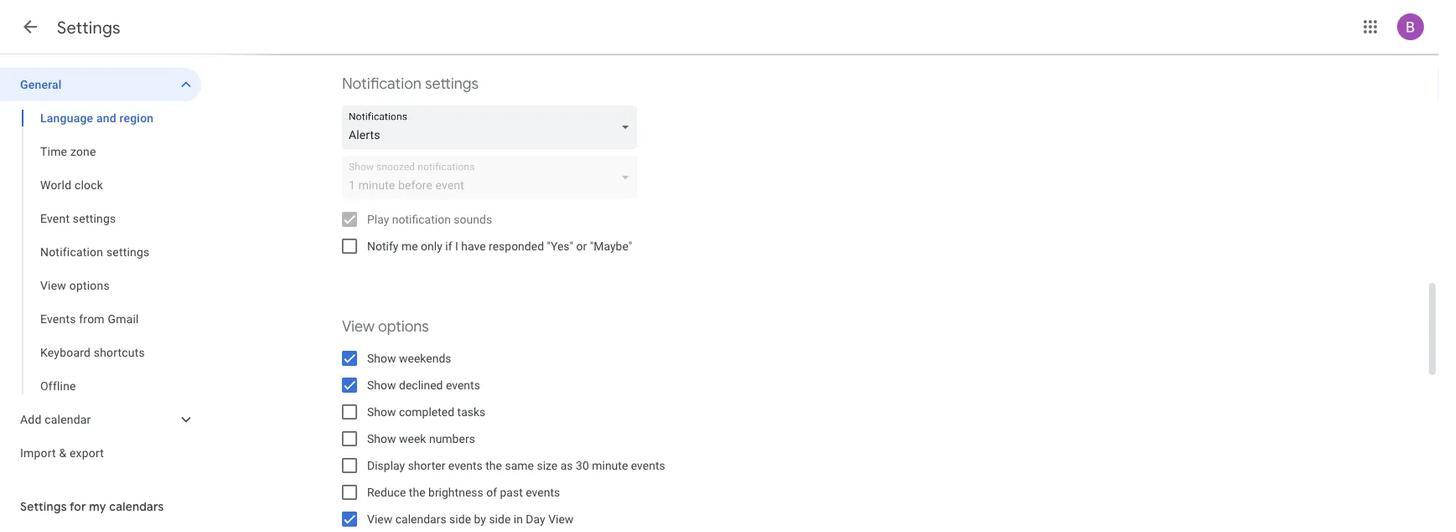 Task type: describe. For each thing, give the bounding box(es) containing it.
"yes"
[[547, 239, 574, 253]]

show week numbers
[[367, 432, 475, 446]]

settings for settings for my calendars
[[20, 500, 67, 515]]

show completed tasks
[[367, 405, 486, 419]]

offline
[[40, 379, 76, 393]]

event
[[40, 212, 70, 226]]

language and region
[[40, 111, 154, 125]]

region
[[120, 111, 154, 125]]

import
[[20, 447, 56, 460]]

world
[[40, 178, 71, 192]]

group containing language and region
[[0, 101, 201, 403]]

add
[[20, 413, 42, 427]]

2 side from the left
[[489, 513, 511, 527]]

1 horizontal spatial options
[[378, 317, 429, 337]]

week
[[399, 432, 426, 446]]

reduce
[[367, 486, 406, 500]]

events right minute on the left bottom of page
[[631, 459, 666, 473]]

notification
[[392, 213, 451, 226]]

0 vertical spatial options
[[69, 279, 110, 293]]

export
[[70, 447, 104, 460]]

0 vertical spatial notification
[[342, 74, 422, 94]]

0 horizontal spatial calendars
[[109, 500, 164, 515]]

import & export
[[20, 447, 104, 460]]

30
[[576, 459, 589, 473]]

settings for my calendars
[[20, 500, 164, 515]]

zone
[[70, 145, 96, 158]]

0 vertical spatial settings
[[425, 74, 479, 94]]

settings heading
[[57, 17, 121, 38]]

keyboard shortcuts
[[40, 346, 145, 360]]

notify me only if i have responded "yes" or "maybe"
[[367, 239, 632, 253]]

responded
[[489, 239, 544, 253]]

if
[[445, 239, 452, 253]]

reduce the brightness of past events
[[367, 486, 560, 500]]

have
[[461, 239, 486, 253]]

weekends
[[399, 352, 452, 366]]

time zone
[[40, 145, 96, 158]]

1 horizontal spatial the
[[486, 459, 502, 473]]

1 vertical spatial settings
[[73, 212, 116, 226]]

view up show weekends
[[342, 317, 375, 337]]

calendar
[[45, 413, 91, 427]]

1 horizontal spatial calendars
[[396, 513, 447, 527]]

view calendars side by side in day view
[[367, 513, 574, 527]]

clock
[[75, 178, 103, 192]]

2 vertical spatial settings
[[106, 245, 150, 259]]

event settings
[[40, 212, 116, 226]]

view down reduce
[[367, 513, 393, 527]]

shortcuts
[[94, 346, 145, 360]]

sounds
[[454, 213, 492, 226]]

gmail
[[108, 312, 139, 326]]

1 horizontal spatial notification settings
[[342, 74, 479, 94]]

show for show declined events
[[367, 379, 396, 392]]

events down the "size"
[[526, 486, 560, 500]]

by
[[474, 513, 486, 527]]

tasks
[[458, 405, 486, 419]]

"maybe"
[[590, 239, 632, 253]]

settings for settings
[[57, 17, 121, 38]]

past
[[500, 486, 523, 500]]

&
[[59, 447, 67, 460]]

tree containing general
[[0, 68, 201, 470]]

shorter
[[408, 459, 446, 473]]

and
[[96, 111, 116, 125]]

play notification sounds
[[367, 213, 492, 226]]

time
[[40, 145, 67, 158]]

or
[[577, 239, 587, 253]]

day
[[526, 513, 546, 527]]



Task type: locate. For each thing, give the bounding box(es) containing it.
in
[[514, 513, 523, 527]]

settings
[[425, 74, 479, 94], [73, 212, 116, 226], [106, 245, 150, 259]]

1 vertical spatial options
[[378, 317, 429, 337]]

3 show from the top
[[367, 405, 396, 419]]

view options
[[40, 279, 110, 293], [342, 317, 429, 337]]

show
[[367, 352, 396, 366], [367, 379, 396, 392], [367, 405, 396, 419], [367, 432, 396, 446]]

notification settings
[[342, 74, 479, 94], [40, 245, 150, 259]]

show left completed
[[367, 405, 396, 419]]

1 horizontal spatial view options
[[342, 317, 429, 337]]

show left weekends
[[367, 352, 396, 366]]

show for show completed tasks
[[367, 405, 396, 419]]

notify
[[367, 239, 399, 253]]

from
[[79, 312, 105, 326]]

the
[[486, 459, 502, 473], [409, 486, 426, 500]]

1 vertical spatial the
[[409, 486, 426, 500]]

my
[[89, 500, 106, 515]]

0 vertical spatial the
[[486, 459, 502, 473]]

i
[[455, 239, 459, 253]]

0 vertical spatial view options
[[40, 279, 110, 293]]

options up show weekends
[[378, 317, 429, 337]]

the left same
[[486, 459, 502, 473]]

None field
[[342, 106, 644, 149]]

side left 'in'
[[489, 513, 511, 527]]

view options up events from gmail
[[40, 279, 110, 293]]

0 vertical spatial notification settings
[[342, 74, 479, 94]]

options
[[69, 279, 110, 293], [378, 317, 429, 337]]

1 vertical spatial notification
[[40, 245, 103, 259]]

0 horizontal spatial notification
[[40, 245, 103, 259]]

brightness
[[429, 486, 484, 500]]

of
[[487, 486, 497, 500]]

events from gmail
[[40, 312, 139, 326]]

calendars right my
[[109, 500, 164, 515]]

numbers
[[429, 432, 475, 446]]

show up display
[[367, 432, 396, 446]]

keyboard
[[40, 346, 91, 360]]

view
[[40, 279, 66, 293], [342, 317, 375, 337], [367, 513, 393, 527], [549, 513, 574, 527]]

only
[[421, 239, 443, 253]]

4 show from the top
[[367, 432, 396, 446]]

general
[[20, 78, 62, 91]]

options up events from gmail
[[69, 279, 110, 293]]

size
[[537, 459, 558, 473]]

view inside group
[[40, 279, 66, 293]]

1 side from the left
[[450, 513, 471, 527]]

show declined events
[[367, 379, 480, 392]]

tree
[[0, 68, 201, 470]]

show for show week numbers
[[367, 432, 396, 446]]

general tree item
[[0, 68, 201, 101]]

0 vertical spatial settings
[[57, 17, 121, 38]]

show weekends
[[367, 352, 452, 366]]

notification
[[342, 74, 422, 94], [40, 245, 103, 259]]

view options up show weekends
[[342, 317, 429, 337]]

display shorter events the same size as 30 minute events
[[367, 459, 666, 473]]

go back image
[[20, 17, 40, 37]]

side left "by"
[[450, 513, 471, 527]]

settings
[[57, 17, 121, 38], [20, 500, 67, 515]]

events
[[446, 379, 480, 392], [449, 459, 483, 473], [631, 459, 666, 473], [526, 486, 560, 500]]

calendars down reduce
[[396, 513, 447, 527]]

display
[[367, 459, 405, 473]]

view up events
[[40, 279, 66, 293]]

add calendar
[[20, 413, 91, 427]]

1 horizontal spatial side
[[489, 513, 511, 527]]

language
[[40, 111, 93, 125]]

show for show weekends
[[367, 352, 396, 366]]

me
[[402, 239, 418, 253]]

view right 'day' at the bottom of page
[[549, 513, 574, 527]]

calendars
[[109, 500, 164, 515], [396, 513, 447, 527]]

show down show weekends
[[367, 379, 396, 392]]

0 horizontal spatial view options
[[40, 279, 110, 293]]

0 horizontal spatial options
[[69, 279, 110, 293]]

as
[[561, 459, 573, 473]]

2 show from the top
[[367, 379, 396, 392]]

settings up general tree item
[[57, 17, 121, 38]]

1 vertical spatial view options
[[342, 317, 429, 337]]

for
[[70, 500, 86, 515]]

minute
[[592, 459, 628, 473]]

0 horizontal spatial side
[[450, 513, 471, 527]]

1 show from the top
[[367, 352, 396, 366]]

play
[[367, 213, 389, 226]]

1 horizontal spatial notification
[[342, 74, 422, 94]]

0 horizontal spatial notification settings
[[40, 245, 150, 259]]

settings left for
[[20, 500, 67, 515]]

world clock
[[40, 178, 103, 192]]

same
[[505, 459, 534, 473]]

events
[[40, 312, 76, 326]]

the down "shorter"
[[409, 486, 426, 500]]

1 vertical spatial settings
[[20, 500, 67, 515]]

declined
[[399, 379, 443, 392]]

completed
[[399, 405, 455, 419]]

group
[[0, 101, 201, 403]]

side
[[450, 513, 471, 527], [489, 513, 511, 527]]

1 vertical spatial notification settings
[[40, 245, 150, 259]]

events up reduce the brightness of past events
[[449, 459, 483, 473]]

events up tasks
[[446, 379, 480, 392]]

0 horizontal spatial the
[[409, 486, 426, 500]]



Task type: vqa. For each thing, say whether or not it's contained in the screenshot.
the topmost view options
yes



